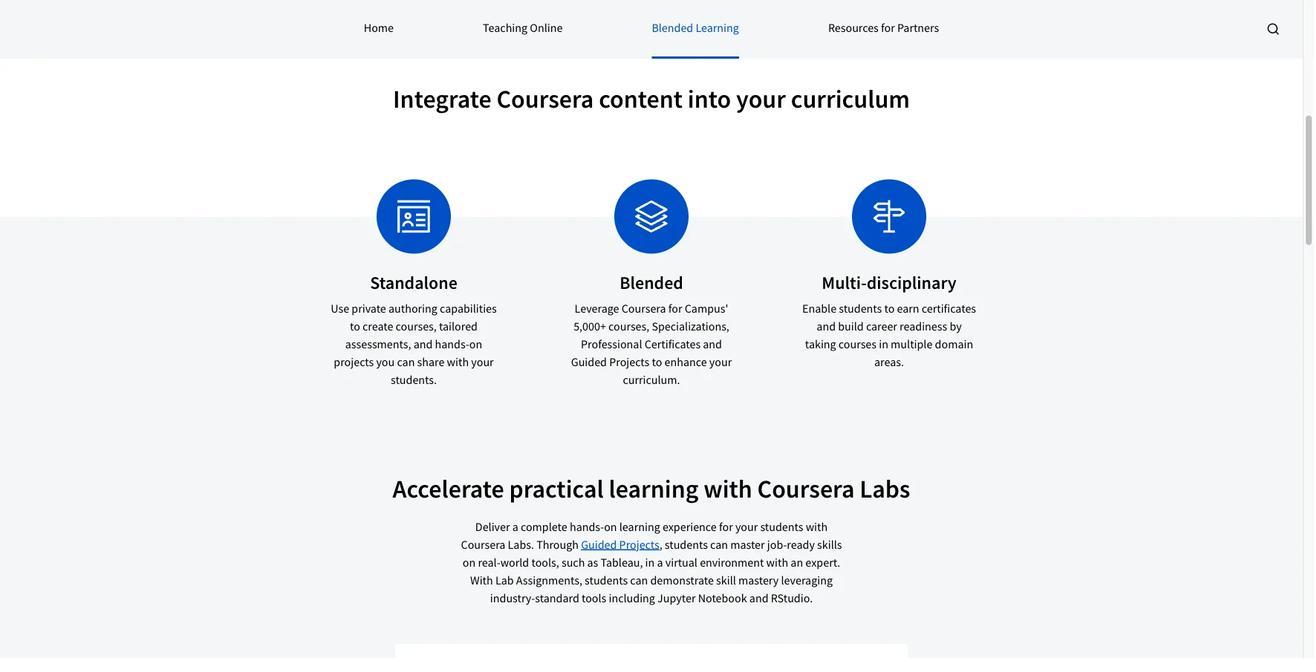 Task type: describe. For each thing, give the bounding box(es) containing it.
0 vertical spatial learning
[[609, 473, 699, 505]]

with inside deliver a complete hands-on learning experience for your students with coursera labs. through
[[806, 520, 828, 535]]

hands- inside use private authoring capabilities to create courses, tailored assessments, and hands-on projects you can share with your students.
[[435, 337, 470, 352]]

with inside , students can master job-ready skills on real-world tools, such as tableau, in a virtual environment with an expert. with lab assignments, students can demonstrate skill mastery leveraging industry-standard tools including jupyter notebook and rstudio.
[[767, 555, 789, 570]]

,
[[660, 538, 663, 552]]

1 vertical spatial guided
[[581, 538, 617, 552]]

skill
[[716, 573, 736, 588]]

career
[[866, 320, 898, 334]]

assignments,
[[516, 573, 583, 588]]

, students can master job-ready skills on real-world tools, such as tableau, in a virtual environment with an expert. with lab assignments, students can demonstrate skill mastery leveraging industry-standard tools including jupyter notebook and rstudio.
[[463, 538, 842, 606]]

5,000+
[[574, 320, 606, 334]]

guided projects
[[581, 538, 660, 552]]

certificates
[[922, 302, 976, 317]]

courses
[[839, 337, 877, 352]]

courses, inside leverage coursera for campus' 5,000+ courses, specializations, professional certificates and guided projects to enhance your curriculum.
[[609, 320, 650, 334]]

integrate coursera content into your curriculum
[[393, 83, 910, 115]]

readiness
[[900, 320, 948, 334]]

coursera for for
[[622, 302, 666, 317]]

enable
[[803, 302, 837, 317]]

learning inside deliver a complete hands-on learning experience for your students with coursera labs. through
[[620, 520, 660, 535]]

experience
[[663, 520, 717, 535]]

home
[[364, 20, 394, 35]]

resources for partners
[[828, 20, 939, 35]]

guided inside leverage coursera for campus' 5,000+ courses, specializations, professional certificates and guided projects to enhance your curriculum.
[[571, 355, 607, 370]]

blended learning
[[652, 20, 739, 35]]

2 horizontal spatial for
[[881, 20, 895, 35]]

authoring
[[389, 302, 438, 317]]

skills
[[817, 538, 842, 552]]

your inside leverage coursera for campus' 5,000+ courses, specializations, professional certificates and guided projects to enhance your curriculum.
[[710, 355, 732, 370]]

an
[[791, 555, 803, 570]]

with
[[470, 573, 493, 588]]

world
[[501, 555, 529, 570]]

coursera inside deliver a complete hands-on learning experience for your students with coursera labs. through
[[461, 538, 506, 552]]

on inside use private authoring capabilities to create courses, tailored assessments, and hands-on projects you can share with your students.
[[469, 337, 482, 352]]

virtual
[[666, 555, 698, 570]]

create
[[363, 320, 393, 334]]

with up experience
[[704, 473, 753, 505]]

for inside leverage coursera for campus' 5,000+ courses, specializations, professional certificates and guided projects to enhance your curriculum.
[[669, 302, 683, 317]]

notebook
[[698, 591, 747, 606]]

professional
[[581, 337, 642, 352]]

you
[[376, 355, 395, 370]]

1 vertical spatial projects
[[619, 538, 660, 552]]

master
[[731, 538, 765, 552]]

certificates
[[645, 337, 701, 352]]

multi-disciplinary
[[822, 272, 957, 294]]

domain
[[935, 337, 974, 352]]

coursera for campus' link
[[622, 302, 729, 317]]

accelerate practical learning with coursera labs
[[393, 473, 911, 505]]

teaching
[[483, 20, 528, 35]]

can inside use private authoring capabilities to create courses, tailored assessments, and hands-on projects you can share with your students.
[[397, 355, 415, 370]]

standalone
[[370, 272, 458, 294]]

blended for blended learning
[[652, 20, 694, 35]]

use private authoring capabilities to create courses, tailored assessments, and hands-on projects you can share with your students.
[[331, 302, 497, 388]]

taking
[[805, 337, 836, 352]]

integrate
[[393, 83, 492, 115]]

into
[[688, 83, 731, 115]]

tools
[[582, 591, 607, 606]]

tableau,
[[601, 555, 643, 570]]

such
[[562, 555, 585, 570]]

learning
[[696, 20, 739, 35]]

to inside use private authoring capabilities to create courses, tailored assessments, and hands-on projects you can share with your students.
[[350, 320, 360, 334]]

coursera labs
[[758, 473, 911, 505]]

deliver
[[475, 520, 510, 535]]

hands- inside deliver a complete hands-on learning experience for your students with coursera labs. through
[[570, 520, 604, 535]]

through
[[537, 538, 579, 552]]

and inside leverage coursera for campus' 5,000+ courses, specializations, professional certificates and guided projects to enhance your curriculum.
[[703, 337, 722, 352]]

disciplinary
[[867, 272, 957, 294]]

leveraging
[[781, 573, 833, 588]]

to inside leverage coursera for campus' 5,000+ courses, specializations, professional certificates and guided projects to enhance your curriculum.
[[652, 355, 662, 370]]

students down experience
[[665, 538, 708, 552]]

on inside , students can master job-ready skills on real-world tools, such as tableau, in a virtual environment with an expert. with lab assignments, students can demonstrate skill mastery leveraging industry-standard tools including jupyter notebook and rstudio.
[[463, 555, 476, 570]]



Task type: vqa. For each thing, say whether or not it's contained in the screenshot.
mathematical
no



Task type: locate. For each thing, give the bounding box(es) containing it.
1 horizontal spatial in
[[879, 337, 889, 352]]

projects down the professional
[[609, 355, 650, 370]]

2 courses, from the left
[[609, 320, 650, 334]]

2 horizontal spatial to
[[885, 302, 895, 317]]

menu containing home
[[0, 0, 1303, 59]]

with down job-
[[767, 555, 789, 570]]

your curriculum
[[736, 83, 910, 115]]

1 vertical spatial can
[[710, 538, 728, 552]]

1 vertical spatial to
[[350, 320, 360, 334]]

in down deliver a complete hands-on learning experience for your students with coursera labs. through
[[645, 555, 655, 570]]

for up the specializations,
[[669, 302, 683, 317]]

can up students.
[[397, 355, 415, 370]]

projects inside leverage coursera for campus' 5,000+ courses, specializations, professional certificates and guided projects to enhance your curriculum.
[[609, 355, 650, 370]]

and inside use private authoring capabilities to create courses, tailored assessments, and hands-on projects you can share with your students.
[[414, 337, 433, 352]]

earn
[[897, 302, 920, 317]]

build
[[838, 320, 864, 334]]

0 vertical spatial in
[[879, 337, 889, 352]]

1 vertical spatial in
[[645, 555, 655, 570]]

students up tools at the bottom left of the page
[[585, 573, 628, 588]]

as
[[587, 555, 598, 570]]

guided down the professional
[[571, 355, 607, 370]]

a down ,
[[657, 555, 663, 570]]

practical
[[509, 473, 604, 505]]

resources
[[828, 20, 879, 35]]

0 horizontal spatial to
[[350, 320, 360, 334]]

students inside enable students to earn certificates and build career readiness by taking courses in multiple domain areas.
[[839, 302, 882, 317]]

projects up tableau, at the left bottom of the page
[[619, 538, 660, 552]]

multiple
[[891, 337, 933, 352]]

coursera up real-
[[461, 538, 506, 552]]

0 horizontal spatial for
[[669, 302, 683, 317]]

on left real-
[[463, 555, 476, 570]]

mastery
[[739, 573, 779, 588]]

tailored
[[439, 320, 478, 334]]

guided projects link
[[581, 538, 660, 552]]

job-
[[767, 538, 787, 552]]

content
[[599, 83, 683, 115]]

rstudio.
[[771, 591, 813, 606]]

assessments,
[[345, 337, 411, 352]]

for left partners
[[881, 20, 895, 35]]

lab
[[496, 573, 514, 588]]

in inside , students can master job-ready skills on real-world tools, such as tableau, in a virtual environment with an expert. with lab assignments, students can demonstrate skill mastery leveraging industry-standard tools including jupyter notebook and rstudio.
[[645, 555, 655, 570]]

2 vertical spatial on
[[463, 555, 476, 570]]

and up share
[[414, 337, 433, 352]]

with right share
[[447, 355, 469, 370]]

on up guided projects 'link'
[[604, 520, 617, 535]]

enable students to earn certificates and build career readiness by taking courses in multiple domain areas.
[[803, 302, 976, 370]]

and down the specializations,
[[703, 337, 722, 352]]

on
[[469, 337, 482, 352], [604, 520, 617, 535], [463, 555, 476, 570]]

0 vertical spatial for
[[881, 20, 895, 35]]

1 horizontal spatial courses,
[[609, 320, 650, 334]]

private
[[352, 302, 386, 317]]

0 horizontal spatial in
[[645, 555, 655, 570]]

courses, up the professional
[[609, 320, 650, 334]]

your right enhance
[[710, 355, 732, 370]]

tools,
[[532, 555, 559, 570]]

1 vertical spatial learning
[[620, 520, 660, 535]]

0 horizontal spatial courses,
[[396, 320, 437, 334]]

2 vertical spatial to
[[652, 355, 662, 370]]

menu
[[0, 0, 1303, 59]]

a inside , students can master job-ready skills on real-world tools, such as tableau, in a virtual environment with an expert. with lab assignments, students can demonstrate skill mastery leveraging industry-standard tools including jupyter notebook and rstudio.
[[657, 555, 663, 570]]

for
[[881, 20, 895, 35], [669, 302, 683, 317], [719, 520, 733, 535]]

online
[[530, 20, 563, 35]]

0 vertical spatial can
[[397, 355, 415, 370]]

2 horizontal spatial can
[[710, 538, 728, 552]]

hands-
[[435, 337, 470, 352], [570, 520, 604, 535]]

home link
[[364, 0, 394, 59]]

areas.
[[875, 355, 904, 370]]

and inside enable students to earn certificates and build career readiness by taking courses in multiple domain areas.
[[817, 320, 836, 334]]

ready
[[787, 538, 815, 552]]

students up build
[[839, 302, 882, 317]]

0 vertical spatial to
[[885, 302, 895, 317]]

and inside , students can master job-ready skills on real-world tools, such as tableau, in a virtual environment with an expert. with lab assignments, students can demonstrate skill mastery leveraging industry-standard tools including jupyter notebook and rstudio.
[[750, 591, 769, 606]]

and down mastery
[[750, 591, 769, 606]]

coursera inside leverage coursera for campus' 5,000+ courses, specializations, professional certificates and guided projects to enhance your curriculum.
[[622, 302, 666, 317]]

can up "environment"
[[710, 538, 728, 552]]

and
[[817, 320, 836, 334], [414, 337, 433, 352], [703, 337, 722, 352], [750, 591, 769, 606]]

expert.
[[806, 555, 841, 570]]

0 vertical spatial a
[[513, 520, 519, 535]]

resources for partners link
[[828, 0, 939, 59]]

on inside deliver a complete hands-on learning experience for your students with coursera labs. through
[[604, 520, 617, 535]]

0 vertical spatial hands-
[[435, 337, 470, 352]]

by
[[950, 320, 962, 334]]

1 vertical spatial blended
[[620, 272, 684, 294]]

multi-
[[822, 272, 867, 294]]

courses, down the authoring
[[396, 320, 437, 334]]

your down tailored
[[471, 355, 494, 370]]

blended for blended
[[620, 272, 684, 294]]

to down private
[[350, 320, 360, 334]]

to up curriculum.
[[652, 355, 662, 370]]

0 vertical spatial projects
[[609, 355, 650, 370]]

projects
[[334, 355, 374, 370]]

1 vertical spatial coursera
[[622, 302, 666, 317]]

partners
[[898, 20, 939, 35]]

0 horizontal spatial hands-
[[435, 337, 470, 352]]

1 vertical spatial a
[[657, 555, 663, 570]]

blended left learning
[[652, 20, 694, 35]]

hands- down tailored
[[435, 337, 470, 352]]

industry-
[[490, 591, 535, 606]]

0 horizontal spatial can
[[397, 355, 415, 370]]

a up labs.
[[513, 520, 519, 535]]

a inside deliver a complete hands-on learning experience for your students with coursera labs. through
[[513, 520, 519, 535]]

in inside enable students to earn certificates and build career readiness by taking courses in multiple domain areas.
[[879, 337, 889, 352]]

learning up deliver a complete hands-on learning experience for your students with coursera labs. through
[[609, 473, 699, 505]]

deliver a complete hands-on learning experience for your students with coursera labs. through
[[461, 520, 828, 552]]

leverage coursera for campus' 5,000+ courses, specializations, professional certificates and guided projects to enhance your curriculum.
[[571, 302, 732, 388]]

students up job-
[[761, 520, 804, 535]]

blended learning link
[[652, 0, 739, 59]]

your
[[471, 355, 494, 370], [710, 355, 732, 370], [736, 520, 758, 535]]

and up taking
[[817, 320, 836, 334]]

1 horizontal spatial to
[[652, 355, 662, 370]]

jupyter
[[658, 591, 696, 606]]

can up including
[[630, 573, 648, 588]]

0 vertical spatial blended
[[652, 20, 694, 35]]

with up skills
[[806, 520, 828, 535]]

to inside enable students to earn certificates and build career readiness by taking courses in multiple domain areas.
[[885, 302, 895, 317]]

specializations,
[[652, 320, 730, 334]]

accelerate
[[393, 473, 504, 505]]

teaching online link
[[483, 0, 563, 59]]

1 horizontal spatial hands-
[[570, 520, 604, 535]]

demonstrate
[[651, 573, 714, 588]]

enhance
[[665, 355, 707, 370]]

share
[[417, 355, 445, 370]]

with inside use private authoring capabilities to create courses, tailored assessments, and hands-on projects you can share with your students.
[[447, 355, 469, 370]]

0 horizontal spatial your
[[471, 355, 494, 370]]

0 vertical spatial guided
[[571, 355, 607, 370]]

2 horizontal spatial your
[[736, 520, 758, 535]]

coursera down online on the left top of the page
[[497, 83, 594, 115]]

students
[[839, 302, 882, 317], [761, 520, 804, 535], [665, 538, 708, 552], [585, 573, 628, 588]]

students.
[[391, 373, 437, 388]]

labs.
[[508, 538, 534, 552]]

guided up as
[[581, 538, 617, 552]]

can
[[397, 355, 415, 370], [710, 538, 728, 552], [630, 573, 648, 588]]

real-
[[478, 555, 501, 570]]

your inside deliver a complete hands-on learning experience for your students with coursera labs. through
[[736, 520, 758, 535]]

standard
[[535, 591, 579, 606]]

1 horizontal spatial your
[[710, 355, 732, 370]]

learning
[[609, 473, 699, 505], [620, 520, 660, 535]]

to
[[885, 302, 895, 317], [350, 320, 360, 334], [652, 355, 662, 370]]

blended
[[652, 20, 694, 35], [620, 272, 684, 294]]

to left earn
[[885, 302, 895, 317]]

leverage
[[575, 302, 619, 317]]

for up master
[[719, 520, 733, 535]]

in
[[879, 337, 889, 352], [645, 555, 655, 570]]

coursera up certificates
[[622, 302, 666, 317]]

on down tailored
[[469, 337, 482, 352]]

0 vertical spatial coursera
[[497, 83, 594, 115]]

including
[[609, 591, 655, 606]]

students inside deliver a complete hands-on learning experience for your students with coursera labs. through
[[761, 520, 804, 535]]

hands- up through
[[570, 520, 604, 535]]

2 vertical spatial for
[[719, 520, 733, 535]]

for inside deliver a complete hands-on learning experience for your students with coursera labs. through
[[719, 520, 733, 535]]

teaching online
[[483, 20, 563, 35]]

capabilities
[[440, 302, 497, 317]]

complete
[[521, 520, 568, 535]]

curriculum.
[[623, 373, 680, 388]]

coursera
[[497, 83, 594, 115], [622, 302, 666, 317], [461, 538, 506, 552]]

2 vertical spatial coursera
[[461, 538, 506, 552]]

1 courses, from the left
[[396, 320, 437, 334]]

environment
[[700, 555, 764, 570]]

0 horizontal spatial a
[[513, 520, 519, 535]]

1 horizontal spatial for
[[719, 520, 733, 535]]

your inside use private authoring capabilities to create courses, tailored assessments, and hands-on projects you can share with your students.
[[471, 355, 494, 370]]

1 vertical spatial on
[[604, 520, 617, 535]]

1 vertical spatial for
[[669, 302, 683, 317]]

2 vertical spatial can
[[630, 573, 648, 588]]

use
[[331, 302, 349, 317]]

your up master
[[736, 520, 758, 535]]

coursera for content
[[497, 83, 594, 115]]

with
[[447, 355, 469, 370], [704, 473, 753, 505], [806, 520, 828, 535], [767, 555, 789, 570]]

1 horizontal spatial a
[[657, 555, 663, 570]]

courses, inside use private authoring capabilities to create courses, tailored assessments, and hands-on projects you can share with your students.
[[396, 320, 437, 334]]

blended up "coursera for campus'" link
[[620, 272, 684, 294]]

1 vertical spatial hands-
[[570, 520, 604, 535]]

1 horizontal spatial can
[[630, 573, 648, 588]]

learning up guided projects on the bottom of the page
[[620, 520, 660, 535]]

0 vertical spatial on
[[469, 337, 482, 352]]

in down 'career'
[[879, 337, 889, 352]]

courses,
[[396, 320, 437, 334], [609, 320, 650, 334]]

campus'
[[685, 302, 729, 317]]



